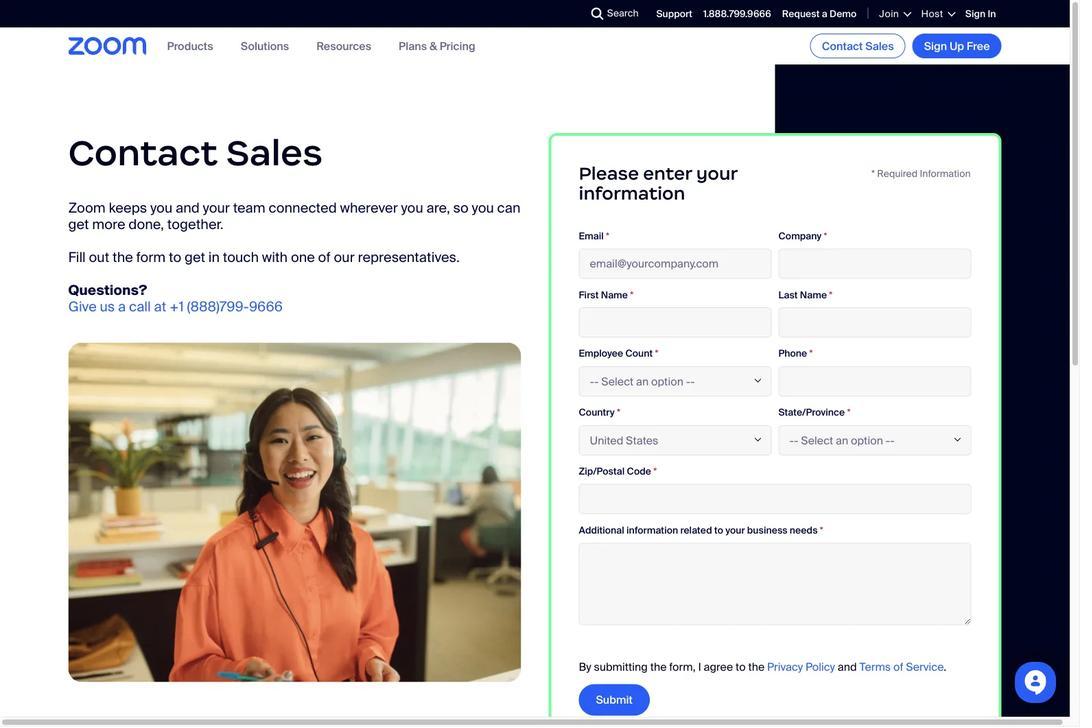 Task type: vqa. For each thing, say whether or not it's contained in the screenshot.


Task type: locate. For each thing, give the bounding box(es) containing it.
to
[[169, 249, 181, 266], [714, 524, 723, 537], [736, 660, 746, 675]]

one
[[291, 249, 315, 266]]

0 horizontal spatial a
[[118, 298, 126, 316]]

you left are,
[[401, 199, 423, 217]]

1 horizontal spatial the
[[650, 660, 667, 675]]

0 horizontal spatial get
[[68, 216, 89, 233]]

0 horizontal spatial to
[[169, 249, 181, 266]]

the left privacy
[[748, 660, 765, 675]]

0 horizontal spatial sign
[[924, 39, 947, 53]]

0 horizontal spatial contact sales
[[68, 130, 323, 175]]

0 vertical spatial contact sales
[[822, 39, 894, 53]]

contact sales
[[822, 39, 894, 53], [68, 130, 323, 175]]

are,
[[427, 199, 450, 217]]

the left the form,
[[650, 660, 667, 675]]

1 horizontal spatial sales
[[866, 39, 894, 53]]

0 vertical spatial information
[[579, 182, 685, 204]]

information up email *
[[579, 182, 685, 204]]

1 horizontal spatial get
[[185, 249, 205, 266]]

None text field
[[779, 249, 971, 279], [579, 308, 772, 338], [779, 366, 971, 397], [779, 249, 971, 279], [579, 308, 772, 338], [779, 366, 971, 397]]

agree
[[704, 660, 733, 675]]

solutions
[[241, 39, 289, 53]]

the
[[113, 249, 133, 266], [650, 660, 667, 675], [748, 660, 765, 675]]

fill out the form to get in touch with one of our representatives.
[[68, 249, 460, 266]]

1 vertical spatial your
[[203, 199, 230, 217]]

plans & pricing link
[[399, 39, 475, 53]]

2 horizontal spatial the
[[748, 660, 765, 675]]

to right agree at bottom
[[736, 660, 746, 675]]

last name *
[[779, 289, 833, 301]]

a right the us
[[118, 298, 126, 316]]

request a demo link
[[782, 8, 857, 20]]

2 horizontal spatial you
[[472, 199, 494, 217]]

our
[[334, 249, 355, 266]]

1 vertical spatial to
[[714, 524, 723, 537]]

*
[[872, 167, 875, 180], [606, 230, 610, 242], [824, 230, 827, 242], [630, 289, 634, 301], [829, 289, 833, 301], [655, 347, 659, 360], [809, 347, 813, 360], [617, 406, 620, 419], [847, 406, 851, 419], [653, 465, 657, 478], [820, 524, 823, 537]]

at
[[154, 298, 166, 316]]

1 horizontal spatial contact sales
[[822, 39, 894, 53]]

join
[[879, 8, 899, 20]]

information
[[579, 182, 685, 204], [627, 524, 678, 537]]

0 horizontal spatial the
[[113, 249, 133, 266]]

2 name from the left
[[800, 289, 827, 301]]

1 vertical spatial get
[[185, 249, 205, 266]]

0 horizontal spatial contact
[[68, 130, 218, 175]]

state/province
[[779, 406, 845, 419]]

a
[[822, 8, 827, 20], [118, 298, 126, 316]]

service
[[906, 660, 944, 675]]

name
[[601, 289, 628, 301], [800, 289, 827, 301]]

1 vertical spatial contact sales
[[68, 130, 323, 175]]

zoom keeps you and your team connected wherever you are, so you can get more done, together.
[[68, 199, 521, 233]]

form,
[[669, 660, 696, 675]]

please enter your information
[[579, 162, 738, 204]]

0 vertical spatial sign
[[965, 8, 986, 20]]

solutions button
[[241, 39, 289, 53]]

so
[[453, 199, 469, 217]]

your
[[696, 162, 738, 184], [203, 199, 230, 217], [725, 524, 745, 537]]

please enter your information element
[[549, 133, 1002, 727]]

1 name from the left
[[601, 289, 628, 301]]

business
[[747, 524, 788, 537]]

1 horizontal spatial contact
[[822, 39, 863, 53]]

2 you from the left
[[401, 199, 423, 217]]

0 vertical spatial your
[[696, 162, 738, 184]]

9666
[[249, 298, 283, 316]]

2 vertical spatial your
[[725, 524, 745, 537]]

together.
[[167, 216, 223, 233]]

contact up keeps
[[68, 130, 218, 175]]

1 vertical spatial sign
[[924, 39, 947, 53]]

search image
[[591, 8, 604, 20], [591, 8, 604, 20]]

sign in
[[965, 8, 996, 20]]

(888)799-
[[187, 298, 249, 316]]

sales down join
[[866, 39, 894, 53]]

the right the out
[[113, 249, 133, 266]]

1 horizontal spatial sign
[[965, 8, 986, 20]]

1 horizontal spatial and
[[838, 660, 857, 675]]

first
[[579, 289, 599, 301]]

search
[[607, 7, 639, 20]]

a left demo
[[822, 8, 827, 20]]

0 vertical spatial contact
[[822, 39, 863, 53]]

your right enter
[[696, 162, 738, 184]]

company *
[[779, 230, 827, 242]]

contact sales link
[[810, 34, 906, 58]]

to right form on the left of the page
[[169, 249, 181, 266]]

+1
[[169, 298, 184, 316]]

first name *
[[579, 289, 634, 301]]

0 horizontal spatial name
[[601, 289, 628, 301]]

host
[[921, 8, 943, 20]]

1 vertical spatial of
[[894, 660, 903, 675]]

1 horizontal spatial of
[[894, 660, 903, 675]]

1 vertical spatial a
[[118, 298, 126, 316]]

and right 'done,'
[[176, 199, 200, 217]]

i
[[698, 660, 701, 675]]

sign left up
[[924, 39, 947, 53]]

0 vertical spatial get
[[68, 216, 89, 233]]

your inside "zoom keeps you and your team connected wherever you are, so you can get more done, together."
[[203, 199, 230, 217]]

zoom logo image
[[68, 37, 147, 55]]

None search field
[[541, 3, 595, 25]]

you right keeps
[[150, 199, 172, 217]]

to right related in the bottom right of the page
[[714, 524, 723, 537]]

get left in
[[185, 249, 205, 266]]

sign for sign up free
[[924, 39, 947, 53]]

0 horizontal spatial of
[[318, 249, 331, 266]]

name right the last
[[800, 289, 827, 301]]

contact
[[822, 39, 863, 53], [68, 130, 218, 175]]

host button
[[921, 8, 954, 20]]

get left more
[[68, 216, 89, 233]]

state/province *
[[779, 406, 851, 419]]

* right "needs"
[[820, 524, 823, 537]]

the for out
[[113, 249, 133, 266]]

and right policy
[[838, 660, 857, 675]]

you
[[150, 199, 172, 217], [401, 199, 423, 217], [472, 199, 494, 217]]

give us a call at +1 (888)799-9666 link
[[68, 298, 283, 316]]

products
[[167, 39, 213, 53]]

contact down demo
[[822, 39, 863, 53]]

plans & pricing
[[399, 39, 475, 53]]

more
[[92, 216, 125, 233]]

email
[[579, 230, 604, 242]]

and
[[176, 199, 200, 217], [838, 660, 857, 675]]

of right terms
[[894, 660, 903, 675]]

1 you from the left
[[150, 199, 172, 217]]

done,
[[129, 216, 164, 233]]

&
[[430, 39, 437, 53]]

sign
[[965, 8, 986, 20], [924, 39, 947, 53]]

.
[[944, 660, 947, 675]]

1 horizontal spatial name
[[800, 289, 827, 301]]

you right so
[[472, 199, 494, 217]]

1 horizontal spatial you
[[401, 199, 423, 217]]

country
[[579, 406, 615, 419]]

1 horizontal spatial a
[[822, 8, 827, 20]]

1 vertical spatial and
[[838, 660, 857, 675]]

2 horizontal spatial to
[[736, 660, 746, 675]]

sales up team
[[226, 130, 323, 175]]

* right country
[[617, 406, 620, 419]]

0 vertical spatial and
[[176, 199, 200, 217]]

sign left "in"
[[965, 8, 986, 20]]

count
[[626, 347, 653, 360]]

* right phone
[[809, 347, 813, 360]]

3 you from the left
[[472, 199, 494, 217]]

information left related in the bottom right of the page
[[627, 524, 678, 537]]

of left our
[[318, 249, 331, 266]]

your left team
[[203, 199, 230, 217]]

1 vertical spatial sales
[[226, 130, 323, 175]]

your left business
[[725, 524, 745, 537]]

None text field
[[779, 308, 971, 338], [579, 484, 971, 514], [579, 543, 971, 625], [779, 308, 971, 338], [579, 484, 971, 514], [579, 543, 971, 625]]

information
[[920, 167, 971, 180]]

0 horizontal spatial you
[[150, 199, 172, 217]]

2 vertical spatial to
[[736, 660, 746, 675]]

1 horizontal spatial to
[[714, 524, 723, 537]]

name right "first"
[[601, 289, 628, 301]]

form
[[136, 249, 166, 266]]

0 horizontal spatial and
[[176, 199, 200, 217]]

privacy policy link
[[767, 660, 835, 675]]

sales
[[866, 39, 894, 53], [226, 130, 323, 175]]

by submitting the form, i agree to the privacy policy and terms of service .
[[579, 660, 947, 675]]



Task type: describe. For each thing, give the bounding box(es) containing it.
phone
[[779, 347, 807, 360]]

keeps
[[109, 199, 147, 217]]

with
[[262, 249, 288, 266]]

name for first
[[601, 289, 628, 301]]

company
[[779, 230, 822, 242]]

out
[[89, 249, 109, 266]]

by
[[579, 660, 591, 675]]

connected
[[269, 199, 337, 217]]

sign up free link
[[913, 34, 1002, 58]]

enter
[[643, 162, 692, 184]]

representatives.
[[358, 249, 460, 266]]

zip/postal code *
[[579, 465, 657, 478]]

questions?
[[68, 282, 147, 299]]

code
[[627, 465, 651, 478]]

wherever
[[340, 199, 398, 217]]

your for zoom keeps you and your team connected wherever you are, so you can get more done, together.
[[203, 199, 230, 217]]

support
[[656, 8, 692, 20]]

* left required
[[872, 167, 875, 180]]

information inside please enter your information
[[579, 182, 685, 204]]

submitting
[[594, 660, 648, 675]]

in
[[988, 8, 996, 20]]

phone *
[[779, 347, 813, 360]]

email *
[[579, 230, 610, 242]]

products button
[[167, 39, 213, 53]]

in
[[208, 249, 220, 266]]

questions? give us a call at +1 (888)799-9666
[[68, 282, 283, 316]]

employee
[[579, 347, 623, 360]]

us
[[100, 298, 115, 316]]

* right company
[[824, 230, 827, 242]]

* right count
[[655, 347, 659, 360]]

last
[[779, 289, 798, 301]]

your for additional information related to your business needs *
[[725, 524, 745, 537]]

country *
[[579, 406, 620, 419]]

request a demo
[[782, 8, 857, 20]]

support link
[[656, 8, 692, 20]]

employee count *
[[579, 347, 659, 360]]

* right state/province
[[847, 406, 851, 419]]

please
[[579, 162, 639, 184]]

1 vertical spatial information
[[627, 524, 678, 537]]

zoom
[[68, 199, 106, 217]]

related
[[680, 524, 712, 537]]

name for last
[[800, 289, 827, 301]]

0 horizontal spatial sales
[[226, 130, 323, 175]]

give
[[68, 298, 97, 316]]

can
[[497, 199, 521, 217]]

1.888.799.9666 link
[[703, 8, 771, 20]]

plans
[[399, 39, 427, 53]]

* right the last
[[829, 289, 833, 301]]

1.888.799.9666
[[703, 8, 771, 20]]

join button
[[879, 8, 910, 20]]

policy
[[806, 660, 835, 675]]

customer support agent image
[[68, 343, 521, 683]]

terms
[[860, 660, 891, 675]]

and inside "zoom keeps you and your team connected wherever you are, so you can get more done, together."
[[176, 199, 200, 217]]

your inside please enter your information
[[696, 162, 738, 184]]

0 vertical spatial a
[[822, 8, 827, 20]]

0 vertical spatial to
[[169, 249, 181, 266]]

request
[[782, 8, 820, 20]]

additional information related to your business needs *
[[579, 524, 823, 537]]

pricing
[[440, 39, 475, 53]]

* right "first"
[[630, 289, 634, 301]]

a inside questions? give us a call at +1 (888)799-9666
[[118, 298, 126, 316]]

* right code
[[653, 465, 657, 478]]

* right email
[[606, 230, 610, 242]]

submit button
[[579, 684, 650, 716]]

of inside please enter your information element
[[894, 660, 903, 675]]

resources button
[[316, 39, 371, 53]]

1 vertical spatial contact
[[68, 130, 218, 175]]

free
[[967, 39, 990, 53]]

team
[[233, 199, 265, 217]]

up
[[950, 39, 964, 53]]

zip/postal
[[579, 465, 625, 478]]

resources
[[316, 39, 371, 53]]

the for submitting
[[650, 660, 667, 675]]

sign up free
[[924, 39, 990, 53]]

sign in link
[[965, 8, 996, 20]]

touch
[[223, 249, 259, 266]]

terms of service link
[[860, 660, 944, 675]]

demo
[[830, 8, 857, 20]]

privacy
[[767, 660, 803, 675]]

0 vertical spatial of
[[318, 249, 331, 266]]

* required information
[[872, 167, 971, 180]]

and inside please enter your information element
[[838, 660, 857, 675]]

needs
[[790, 524, 818, 537]]

email@yourcompany.com text field
[[579, 249, 772, 279]]

0 vertical spatial sales
[[866, 39, 894, 53]]

additional
[[579, 524, 624, 537]]

sign for sign in
[[965, 8, 986, 20]]

get inside "zoom keeps you and your team connected wherever you are, so you can get more done, together."
[[68, 216, 89, 233]]

submit
[[596, 693, 633, 707]]

fill
[[68, 249, 86, 266]]

required
[[877, 167, 918, 180]]

call
[[129, 298, 151, 316]]



